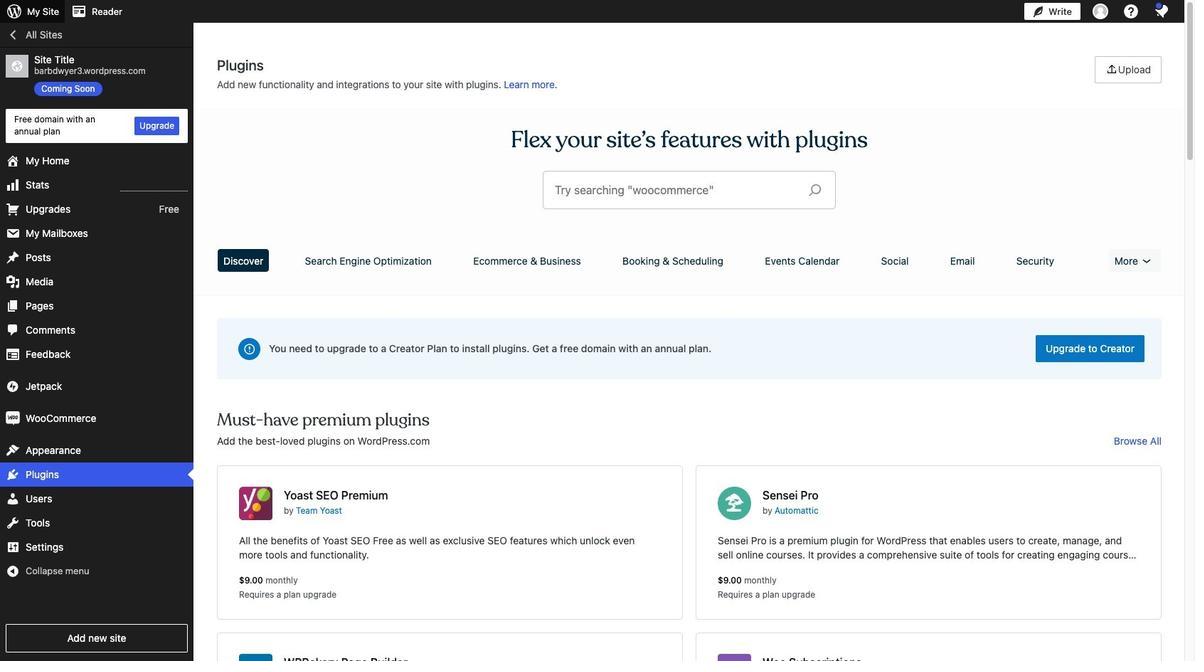 Task type: describe. For each thing, give the bounding box(es) containing it.
open search image
[[798, 180, 833, 200]]

my profile image
[[1093, 4, 1109, 19]]

1 plugin icon image from the left
[[239, 487, 273, 520]]

2 plugin icon image from the left
[[718, 487, 752, 520]]



Task type: vqa. For each thing, say whether or not it's contained in the screenshot.
Manage Your Notifications icon
yes



Task type: locate. For each thing, give the bounding box(es) containing it.
1 vertical spatial img image
[[6, 411, 20, 425]]

highest hourly views 0 image
[[120, 182, 188, 191]]

help image
[[1123, 3, 1140, 20]]

0 horizontal spatial plugin icon image
[[239, 487, 273, 520]]

manage your notifications image
[[1154, 3, 1171, 20]]

img image
[[6, 379, 20, 393], [6, 411, 20, 425]]

main content
[[212, 56, 1167, 661]]

2 img image from the top
[[6, 411, 20, 425]]

0 vertical spatial img image
[[6, 379, 20, 393]]

Search search field
[[555, 172, 798, 209]]

plugin icon image
[[239, 487, 273, 520], [718, 487, 752, 520]]

None search field
[[544, 172, 836, 209]]

1 img image from the top
[[6, 379, 20, 393]]

1 horizontal spatial plugin icon image
[[718, 487, 752, 520]]



